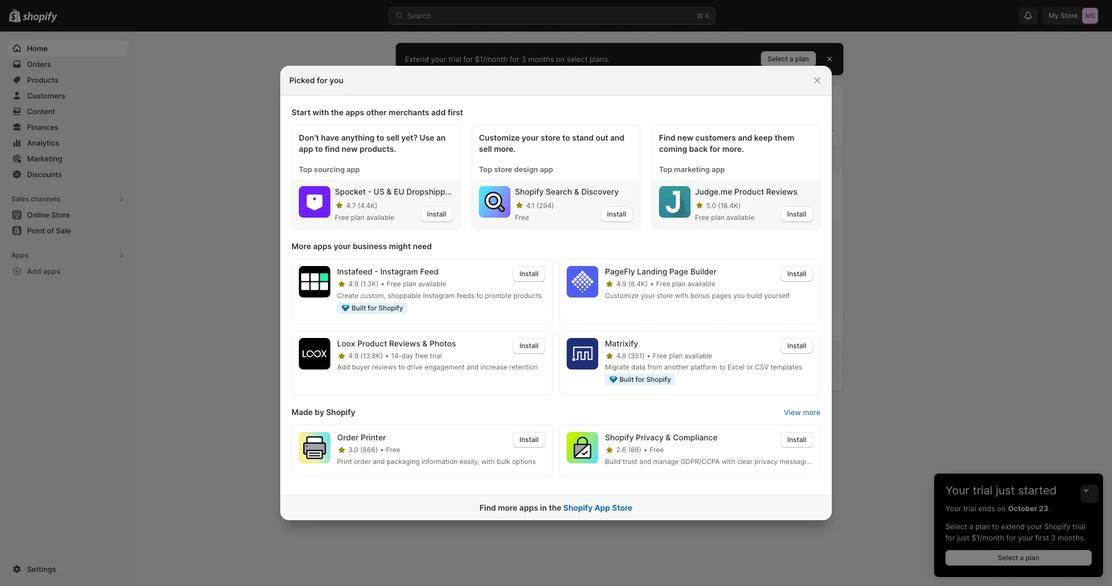 Task type: describe. For each thing, give the bounding box(es) containing it.
shopify up 4.1
[[515, 187, 544, 196]]

install for shopify privacy & compliance's install button
[[787, 436, 807, 444]]

to inside customize your store to stand out and sell more.
[[562, 133, 570, 142]]

of
[[411, 126, 418, 135]]

free plan available down '5.0 (18.4k)'
[[695, 213, 754, 222]]

to inside select a plan to extend your shopify trial for just $1/month for your first 3 months.
[[992, 522, 999, 531]]

create custom, shoppable instagram feeds to promote products
[[337, 291, 542, 300]]

custom inside dropdown button
[[445, 227, 471, 236]]

pagefly
[[605, 267, 635, 276]]

customize your store to stand out and sell more.
[[479, 133, 625, 154]]

discounts link
[[7, 167, 128, 182]]

with left bulk
[[481, 458, 495, 466]]

app right design
[[540, 165, 553, 174]]

online inside your current domain is c81a96-2.myshopify.com but you can add a custom domain to help customers find your online store.
[[547, 256, 567, 265]]

other
[[366, 108, 387, 117]]

or
[[746, 363, 753, 372]]

app up spocket
[[347, 165, 360, 174]]

store
[[612, 503, 633, 513]]

view more link
[[784, 408, 821, 417]]

bonus
[[690, 291, 710, 300]]

your inside customize your store with bonus pages you build yourself install
[[641, 291, 655, 300]]

bulk
[[497, 458, 510, 466]]

a for add a custom domain dropdown button
[[439, 227, 443, 236]]

with right start
[[313, 108, 329, 117]]

shopify up 2.6
[[605, 433, 634, 443]]

out
[[596, 133, 608, 142]]

for left the months
[[510, 55, 519, 64]]

set up your online store button
[[395, 146, 843, 171]]

and down (866)
[[373, 458, 385, 466]]

shopify search & discovery link
[[515, 186, 633, 198]]

options
[[512, 458, 536, 466]]

install for instafeed ‑ instagram feed's install button
[[519, 270, 539, 278]]

platform
[[691, 363, 718, 372]]

shopify left app
[[563, 503, 593, 513]]

but
[[591, 244, 603, 253]]

for inside find new customers and keep them coming back for more.
[[710, 144, 720, 154]]

apps
[[11, 251, 28, 259]]

k
[[705, 11, 710, 20]]

mark add sharing details as done image
[[404, 319, 418, 332]]

select a plan link inside your trial just started 'element'
[[946, 550, 1092, 566]]

(351)
[[628, 352, 645, 360]]

back
[[689, 144, 708, 154]]

shopify right by on the left bottom of the page
[[326, 408, 355, 417]]

available for instafeed ‑ instagram feed
[[418, 280, 446, 288]]

ends
[[978, 504, 995, 513]]

0 horizontal spatial $1/month
[[475, 55, 508, 64]]

free down 4.1
[[515, 213, 529, 222]]

use inside don't have anything to sell yet? use an app to find new products.
[[420, 133, 434, 142]]

on inside your trial just started 'element'
[[997, 504, 1006, 513]]

& left discovery
[[574, 187, 579, 196]]

built for shopify for instafeed ‑ instagram feed
[[352, 304, 403, 312]]

(4.4k)
[[358, 202, 377, 210]]

business
[[353, 241, 387, 251]]

apps left other
[[346, 108, 364, 117]]

available down (18.4k)
[[727, 213, 754, 222]]

app up judge.me
[[712, 165, 725, 174]]

select a plan to extend your shopify trial for just $1/month for your first 3 months.
[[946, 522, 1086, 543]]

first inside select a plan to extend your shopify trial for just $1/month for your first 3 months.
[[1035, 534, 1049, 543]]

add inside picked for you 'dialog'
[[431, 108, 446, 117]]

packaging
[[387, 458, 420, 466]]

for right picked
[[317, 75, 328, 85]]

your inside set up your online store dropdown button
[[431, 154, 447, 163]]

free down 5.0
[[695, 213, 709, 222]]

spocket
[[335, 187, 366, 196]]

shopify app store link
[[563, 503, 633, 513]]

product for loox
[[357, 339, 387, 348]]

to right feeds
[[477, 291, 483, 300]]

your down extend
[[1018, 534, 1033, 543]]

(8.4k)
[[628, 280, 648, 288]]

4.9 for loox
[[348, 352, 359, 360]]

trial inside picked for you 'dialog'
[[430, 352, 442, 360]]

get
[[511, 108, 523, 117]]

months.
[[1058, 534, 1086, 543]]

& right privacy on the bottom right of page
[[666, 433, 671, 443]]

plans.
[[590, 55, 610, 64]]

install button down discovery
[[600, 207, 633, 222]]

shopify image
[[23, 12, 58, 23]]

shopify search & discovery
[[515, 187, 619, 196]]

find for find more apps in the shopify app store
[[480, 503, 496, 513]]

online inside dropdown button
[[449, 154, 470, 163]]

running.
[[587, 108, 616, 117]]

(13.8k)
[[360, 352, 383, 360]]

install inside customize your store with bonus pages you build yourself install
[[787, 270, 807, 278]]

free
[[415, 352, 428, 360]]

for down the custom,
[[368, 304, 377, 312]]

setup guide
[[404, 94, 450, 104]]

for down extend
[[1007, 534, 1016, 543]]

free up packaging
[[386, 446, 400, 454]]

4.9 for pagefly
[[616, 280, 626, 288]]

store.
[[569, 256, 589, 265]]

install for install button underneath judge.me product reviews link
[[787, 210, 807, 218]]

free plan available for matrixify
[[653, 352, 712, 360]]

.
[[1048, 504, 1050, 513]]

add domain
[[429, 278, 468, 286]]

domain up help in the top left of the page
[[467, 244, 492, 253]]

find for find new customers and keep them coming back for more.
[[659, 133, 676, 142]]

free down the 4.7
[[335, 213, 349, 222]]

easily,
[[460, 458, 479, 466]]

extend
[[1001, 522, 1025, 531]]

clear
[[737, 458, 753, 466]]

select
[[567, 55, 588, 64]]

and left increase
[[467, 363, 479, 372]]

more for find
[[498, 503, 517, 513]]

first inside picked for you 'dialog'
[[448, 108, 463, 117]]

information
[[422, 458, 458, 466]]

set
[[407, 154, 419, 163]]

your current domain is c81a96-2.myshopify.com but you can add a custom domain to help customers find your online store.
[[422, 244, 681, 265]]

available for pagefly landing page builder
[[688, 280, 716, 288]]

apps left in
[[519, 503, 538, 513]]

install button down judge.me product reviews link
[[781, 207, 813, 222]]

& up 'free'
[[422, 339, 428, 348]]

0 vertical spatial on
[[556, 55, 565, 64]]

your right extend
[[431, 55, 446, 64]]

another
[[664, 363, 689, 372]]

order printer
[[337, 433, 386, 443]]

app inside don't have anything to sell yet? use an app to find new products.
[[299, 144, 313, 154]]

add for add buyer reviews to drive engagement and increase retention
[[337, 363, 350, 372]]

retention
[[509, 363, 538, 372]]

design
[[514, 165, 538, 174]]

free plan available down 4.7 (4.4k)
[[335, 213, 394, 222]]

order
[[337, 433, 359, 443]]

4.9 (8.4k)
[[616, 280, 648, 288]]

print
[[337, 458, 352, 466]]

your for your trial just started
[[946, 484, 970, 498]]

more for view
[[803, 408, 821, 417]]

add domain link
[[422, 275, 475, 290]]

top for find new customers and keep them coming back for more.
[[659, 165, 672, 174]]

0 horizontal spatial search
[[407, 11, 431, 20]]

made by shopify
[[292, 408, 355, 417]]

discounts
[[27, 170, 62, 179]]

(88)
[[628, 446, 641, 454]]

your trial just started
[[946, 484, 1057, 498]]

to inside your current domain is c81a96-2.myshopify.com but you can add a custom domain to help customers find your online store.
[[450, 256, 457, 265]]

compliance
[[673, 433, 718, 443]]

4.8 (351)
[[616, 352, 645, 360]]

domain up feed
[[422, 256, 448, 265]]

sell inside don't have anything to sell yet? use an app to find new products.
[[386, 133, 399, 142]]

print order and packaging information easily, with bulk options
[[337, 458, 536, 466]]

for down "your trial ends on october 23 ."
[[946, 534, 955, 543]]

sell inside customize your store to stand out and sell more.
[[479, 144, 492, 154]]

product for judge.me
[[734, 187, 764, 196]]

2.6 (88)
[[616, 446, 641, 454]]

new inside find new customers and keep them coming back for more.
[[677, 133, 694, 142]]

install for install button related to order printer
[[519, 436, 539, 444]]

more apps your business might need
[[292, 241, 432, 251]]

install for install button below discovery
[[607, 210, 626, 218]]

$1/month inside select a plan to extend your shopify trial for just $1/month for your first 3 months.
[[972, 534, 1005, 543]]

top for don't have anything to sell yet? use an app to find new products.
[[299, 165, 312, 174]]

drive
[[407, 363, 423, 372]]

trial inside select a plan to extend your shopify trial for just $1/month for your first 3 months.
[[1073, 522, 1086, 531]]

0 vertical spatial 3
[[521, 55, 526, 64]]

to up "products."
[[377, 133, 384, 142]]

1 horizontal spatial up
[[562, 108, 570, 117]]

4.1
[[526, 202, 535, 210]]

templates
[[771, 363, 802, 372]]

picked for you dialog
[[0, 66, 1112, 521]]

months
[[528, 55, 554, 64]]

loox
[[337, 339, 355, 348]]

an
[[436, 133, 446, 142]]

select inside select a plan to extend your shopify trial for just $1/month for your first 3 months.
[[946, 522, 967, 531]]

spocket ‑ us & eu dropshipping link
[[335, 186, 457, 198]]

install for install button related to matrixify
[[787, 341, 807, 350]]

your right get on the left top of the page
[[525, 108, 540, 117]]

3 inside select a plan to extend your shopify trial for just $1/month for your first 3 months.
[[1051, 534, 1056, 543]]

just inside select a plan to extend your shopify trial for just $1/month for your first 3 months.
[[957, 534, 970, 543]]

learn more
[[591, 256, 630, 265]]

add for add a custom domain
[[422, 227, 437, 236]]

apps inside button
[[43, 267, 60, 276]]

more. inside customize your store to stand out and sell more.
[[494, 144, 516, 154]]

us
[[374, 187, 385, 196]]

add a custom domain button
[[422, 221, 690, 243]]

your for your current domain is c81a96-2.myshopify.com but you can add a custom domain to help customers find your online store.
[[422, 244, 438, 253]]

store inside customize your store with bonus pages you build yourself install
[[657, 291, 673, 300]]

stand
[[572, 133, 594, 142]]

(18.4k)
[[718, 202, 741, 210]]

trial inside your trial just started dropdown button
[[973, 484, 993, 498]]

5.0
[[706, 202, 716, 210]]

you inside your current domain is c81a96-2.myshopify.com but you can add a custom domain to help customers find your online store.
[[605, 244, 617, 253]]

your inside 'element'
[[946, 504, 961, 513]]

install button down dropshipping
[[420, 207, 453, 222]]

trial right extend
[[448, 55, 461, 64]]

and right the trust
[[639, 458, 651, 466]]

4.9 for instafeed
[[348, 280, 359, 288]]

free plan available for instafeed ‑ instagram feed
[[387, 280, 446, 288]]

shoppable
[[388, 291, 421, 300]]

add apps button
[[7, 263, 128, 279]]

and left running.
[[572, 108, 585, 117]]

a for select a plan link within your trial just started 'element'
[[1020, 554, 1024, 562]]

free up 'from'
[[653, 352, 667, 360]]

your inside your current domain is c81a96-2.myshopify.com but you can add a custom domain to help customers find your online store.
[[529, 256, 545, 265]]

extend your trial for $1/month for 3 months on select plans.
[[405, 55, 610, 64]]

instafeed ‑ instagram feed
[[337, 267, 439, 276]]

apps button
[[7, 248, 128, 263]]

install button for matrixify
[[781, 338, 813, 354]]

install button for shopify privacy & compliance
[[781, 432, 813, 448]]

pages
[[712, 291, 731, 300]]

add a custom domain
[[422, 227, 499, 236]]

free down pagefly landing page builder
[[656, 280, 670, 288]]



Task type: locate. For each thing, give the bounding box(es) containing it.
1 horizontal spatial the
[[549, 503, 561, 513]]

1 vertical spatial the
[[549, 503, 561, 513]]

add left buyer
[[337, 363, 350, 372]]

4.8
[[616, 352, 626, 360]]

‑ for us
[[368, 187, 372, 196]]

1 horizontal spatial top
[[479, 165, 492, 174]]

create
[[337, 291, 359, 300]]

loox product reviews & photos
[[337, 339, 456, 348]]

install button up "options"
[[513, 432, 545, 448]]

23
[[1039, 504, 1048, 513]]

free plan available for pagefly landing page builder
[[656, 280, 716, 288]]

1 vertical spatial up
[[420, 154, 429, 163]]

plan
[[795, 55, 809, 63], [351, 213, 364, 222], [711, 213, 725, 222], [403, 280, 416, 288], [672, 280, 686, 288], [669, 352, 683, 360], [976, 522, 990, 531], [1026, 554, 1039, 562]]

0 vertical spatial ‑
[[368, 187, 372, 196]]

your trial just started element
[[934, 503, 1103, 577]]

install for install button for loox product reviews & photos
[[519, 341, 539, 350]]

shopify inside select a plan to extend your shopify trial for just $1/month for your first 3 months.
[[1044, 522, 1071, 531]]

view more
[[784, 408, 821, 417]]

build trust and manage gdpr/ccpa with clear privacy messaging
[[605, 458, 814, 466]]

0 horizontal spatial top
[[299, 165, 312, 174]]

1 horizontal spatial select
[[946, 522, 967, 531]]

current
[[440, 244, 465, 253]]

instagram down the add domain link
[[423, 291, 455, 300]]

search inside picked for you 'dialog'
[[546, 187, 572, 196]]

1 vertical spatial guide
[[481, 108, 500, 117]]

select a plan inside your trial just started 'element'
[[998, 554, 1039, 562]]

domain up feeds
[[444, 278, 468, 286]]

1 horizontal spatial first
[[1035, 534, 1049, 543]]

find inside don't have anything to sell yet? use an app to find new products.
[[325, 144, 340, 154]]

1 horizontal spatial search
[[546, 187, 572, 196]]

0 horizontal spatial ‑
[[368, 187, 372, 196]]

find down the have
[[325, 144, 340, 154]]

built for shopify image down create
[[342, 305, 349, 312]]

install down judge.me product reviews link
[[787, 210, 807, 218]]

new down anything
[[342, 144, 358, 154]]

search
[[407, 11, 431, 20], [546, 187, 572, 196]]

1 vertical spatial built for shopify
[[620, 376, 671, 384]]

by
[[315, 408, 324, 417]]

available down (4.4k)
[[366, 213, 394, 222]]

add inside picked for you 'dialog'
[[337, 363, 350, 372]]

add
[[431, 108, 446, 117], [634, 244, 647, 253]]

customize for customize your store to stand out and sell more.
[[479, 133, 520, 142]]

0 vertical spatial built for shopify image
[[342, 305, 349, 312]]

custom inside your current domain is c81a96-2.myshopify.com but you can add a custom domain to help customers find your online store.
[[655, 244, 681, 253]]

add right 'can' on the right of the page
[[634, 244, 647, 253]]

0 horizontal spatial online
[[449, 154, 470, 163]]

0 horizontal spatial product
[[357, 339, 387, 348]]

picked
[[289, 75, 315, 85]]

1 vertical spatial your
[[946, 484, 970, 498]]

to left excel
[[719, 363, 726, 372]]

customize down use this personalized guide to get your store up and running.
[[479, 133, 520, 142]]

the
[[331, 108, 344, 117], [549, 503, 561, 513]]

online down 2.myshopify.com
[[547, 256, 567, 265]]

select for select a plan link within your trial just started 'element'
[[998, 554, 1018, 562]]

1 horizontal spatial just
[[996, 484, 1015, 498]]

first up completed
[[448, 108, 463, 117]]

migrate
[[605, 363, 629, 372]]

top down coming
[[659, 165, 672, 174]]

built for instafeed ‑ instagram feed
[[352, 304, 366, 312]]

built for shopify down the custom,
[[352, 304, 403, 312]]

install up templates
[[787, 341, 807, 350]]

reviews for judge.me product reviews
[[766, 187, 798, 196]]

1 horizontal spatial built
[[620, 376, 634, 384]]

you inside customize your store with bonus pages you build yourself install
[[733, 291, 745, 300]]

0 vertical spatial more
[[613, 256, 630, 265]]

add down the apps
[[27, 267, 41, 276]]

0 vertical spatial built for shopify
[[352, 304, 403, 312]]

0 horizontal spatial new
[[342, 144, 358, 154]]

new
[[677, 133, 694, 142], [342, 144, 358, 154]]

0 vertical spatial custom
[[445, 227, 471, 236]]

install button for order printer
[[513, 432, 545, 448]]

1 vertical spatial find
[[514, 256, 527, 265]]

built for matrixify
[[620, 376, 634, 384]]

1 vertical spatial find
[[480, 503, 496, 513]]

2 horizontal spatial you
[[733, 291, 745, 300]]

0 horizontal spatial sell
[[386, 133, 399, 142]]

free plan available up another
[[653, 352, 712, 360]]

with left clear on the right bottom
[[722, 458, 735, 466]]

store up customize your store to stand out and sell more.
[[542, 108, 560, 117]]

4.7
[[346, 202, 356, 210]]

1 vertical spatial online
[[547, 256, 567, 265]]

select a plan
[[768, 55, 809, 63], [998, 554, 1039, 562]]

for down data
[[636, 376, 645, 384]]

to left get on the left top of the page
[[502, 108, 509, 117]]

use this personalized guide to get your store up and running.
[[404, 108, 616, 117]]

1 horizontal spatial 3
[[1051, 534, 1056, 543]]

more. up top store design app
[[494, 144, 516, 154]]

new up coming
[[677, 133, 694, 142]]

1 vertical spatial new
[[342, 144, 358, 154]]

1 horizontal spatial use
[[420, 133, 434, 142]]

add up need
[[422, 227, 437, 236]]

build
[[605, 458, 621, 466]]

built
[[352, 304, 366, 312], [620, 376, 634, 384]]

a inside select a plan to extend your shopify trial for just $1/month for your first 3 months.
[[969, 522, 973, 531]]

mark add a custom domain as done image
[[404, 225, 418, 239]]

more for learn
[[613, 256, 630, 265]]

store inside customize your store to stand out and sell more.
[[541, 133, 560, 142]]

free down instafeed ‑ instagram feed
[[387, 280, 401, 288]]

install button for loox product reviews & photos
[[513, 338, 545, 354]]

built for shopify image
[[342, 305, 349, 312], [610, 377, 617, 383]]

sell down completed
[[479, 144, 492, 154]]

2 top from the left
[[479, 165, 492, 174]]

customize inside customize your store with bonus pages you build yourself install
[[605, 291, 639, 300]]

and right out
[[610, 133, 625, 142]]

4.9 (13.8k)
[[348, 352, 383, 360]]

1 vertical spatial built for shopify image
[[610, 377, 617, 383]]

0 horizontal spatial reviews
[[389, 339, 420, 348]]

you left build
[[733, 291, 745, 300]]

shopify
[[515, 187, 544, 196], [379, 304, 403, 312], [646, 376, 671, 384], [326, 408, 355, 417], [605, 433, 634, 443], [563, 503, 593, 513], [1044, 522, 1071, 531]]

2 horizontal spatial select
[[998, 554, 1018, 562]]

customize down 4.9 (8.4k)
[[605, 291, 639, 300]]

0 horizontal spatial customize
[[479, 133, 520, 142]]

more. inside find new customers and keep them coming back for more.
[[722, 144, 744, 154]]

find down the c81a96- on the left top
[[514, 256, 527, 265]]

install for install button below dropshipping
[[427, 210, 446, 218]]

reviews for loox product reviews & photos
[[389, 339, 420, 348]]

your left current
[[422, 244, 438, 253]]

feeds
[[457, 291, 475, 300]]

free plan available down instafeed ‑ instagram feed link
[[387, 280, 446, 288]]

first down 23
[[1035, 534, 1049, 543]]

to down 14-
[[399, 363, 405, 372]]

add for add domain
[[429, 278, 442, 286]]

2 vertical spatial your
[[946, 504, 961, 513]]

build
[[747, 291, 762, 300]]

customers inside find new customers and keep them coming back for more.
[[695, 133, 736, 142]]

sales
[[11, 195, 29, 203]]

4.9 up buyer
[[348, 352, 359, 360]]

1 vertical spatial customers
[[476, 256, 512, 265]]

new inside don't have anything to sell yet? use an app to find new products.
[[342, 144, 358, 154]]

reviews up day
[[389, 339, 420, 348]]

1 horizontal spatial custom
[[655, 244, 681, 253]]

built down migrate
[[620, 376, 634, 384]]

0 vertical spatial up
[[562, 108, 570, 117]]

october
[[1008, 504, 1037, 513]]

1 horizontal spatial find
[[659, 133, 676, 142]]

trial left ends
[[963, 504, 976, 513]]

pagefly landing page builder link
[[605, 266, 774, 278]]

find inside find new customers and keep them coming back for more.
[[659, 133, 676, 142]]

customers up back
[[695, 133, 736, 142]]

can
[[619, 244, 632, 253]]

top down set up your online store
[[479, 165, 492, 174]]

0 vertical spatial find
[[325, 144, 340, 154]]

0 horizontal spatial guide
[[429, 94, 450, 104]]

excel
[[728, 363, 745, 372]]

1 horizontal spatial ‑
[[375, 267, 378, 276]]

learn more link
[[591, 256, 630, 265]]

built for shopify for matrixify
[[620, 376, 671, 384]]

built for shopify image down migrate
[[610, 377, 617, 383]]

0 vertical spatial find
[[659, 133, 676, 142]]

add inside your current domain is c81a96-2.myshopify.com but you can add a custom domain to help customers find your online store.
[[634, 244, 647, 253]]

migrate data from another platform to excel or csv templates
[[605, 363, 802, 372]]

store inside dropdown button
[[472, 154, 491, 163]]

sell left 2
[[386, 133, 399, 142]]

install button up products
[[513, 266, 545, 282]]

in
[[540, 503, 547, 513]]

customize for customize your store with bonus pages you build yourself install
[[605, 291, 639, 300]]

install button up messaging
[[781, 432, 813, 448]]

1 horizontal spatial add
[[634, 244, 647, 253]]

1 horizontal spatial sell
[[479, 144, 492, 154]]

0 vertical spatial select a plan link
[[761, 51, 816, 67]]

1 horizontal spatial guide
[[481, 108, 500, 117]]

0 vertical spatial search
[[407, 11, 431, 20]]

0 horizontal spatial more
[[498, 503, 517, 513]]

1 vertical spatial more
[[803, 408, 821, 417]]

custom,
[[360, 291, 386, 300]]

add inside dropdown button
[[422, 227, 437, 236]]

shopify down 'from'
[[646, 376, 671, 384]]

1 horizontal spatial more.
[[722, 144, 744, 154]]

built for shopify image for matrixify
[[610, 377, 617, 383]]

install up retention
[[519, 341, 539, 350]]

sourcing
[[314, 165, 345, 174]]

0 horizontal spatial built for shopify
[[352, 304, 403, 312]]

2.myshopify.com
[[530, 244, 589, 253]]

0 vertical spatial guide
[[429, 94, 450, 104]]

0 horizontal spatial add
[[431, 108, 446, 117]]

1 vertical spatial select
[[946, 522, 967, 531]]

2
[[404, 126, 409, 135]]

to
[[502, 108, 509, 117], [377, 133, 384, 142], [562, 133, 570, 142], [315, 144, 323, 154], [450, 256, 457, 265], [477, 291, 483, 300], [399, 363, 405, 372], [719, 363, 726, 372], [992, 522, 999, 531]]

your left ends
[[946, 504, 961, 513]]

2 vertical spatial you
[[733, 291, 745, 300]]

1 horizontal spatial select a plan
[[998, 554, 1039, 562]]

3 left the months
[[521, 55, 526, 64]]

trial up months. at the bottom
[[1073, 522, 1086, 531]]

for right extend
[[463, 55, 473, 64]]

your up "your trial ends on october 23 ."
[[946, 484, 970, 498]]

install button for instafeed ‑ instagram feed
[[513, 266, 545, 282]]

1 vertical spatial on
[[997, 504, 1006, 513]]

0 vertical spatial sell
[[386, 133, 399, 142]]

store
[[542, 108, 560, 117], [541, 133, 560, 142], [472, 154, 491, 163], [494, 165, 512, 174], [657, 291, 673, 300]]

0 vertical spatial add
[[431, 108, 446, 117]]

top
[[299, 165, 312, 174], [479, 165, 492, 174], [659, 165, 672, 174]]

0 vertical spatial $1/month
[[475, 55, 508, 64]]

1 vertical spatial customize
[[605, 291, 639, 300]]

1 vertical spatial select a plan
[[998, 554, 1039, 562]]

0 vertical spatial built
[[352, 304, 366, 312]]

0 horizontal spatial you
[[330, 75, 344, 85]]

free
[[335, 213, 349, 222], [515, 213, 529, 222], [695, 213, 709, 222], [387, 280, 401, 288], [656, 280, 670, 288], [653, 352, 667, 360], [386, 446, 400, 454], [650, 446, 664, 454]]

online down completed
[[449, 154, 470, 163]]

free down shopify privacy & compliance
[[650, 446, 664, 454]]

0 horizontal spatial find
[[325, 144, 340, 154]]

1 top from the left
[[299, 165, 312, 174]]

your down the c81a96- on the left top
[[529, 256, 545, 265]]

customize your store with bonus pages you build yourself install
[[605, 270, 807, 300]]

3 left months. at the bottom
[[1051, 534, 1056, 543]]

your down 23
[[1027, 522, 1042, 531]]

yourself
[[764, 291, 790, 300]]

install up products
[[519, 270, 539, 278]]

and left keep
[[738, 133, 752, 142]]

might
[[389, 241, 411, 251]]

0 vertical spatial new
[[677, 133, 694, 142]]

more inside add a custom domain element
[[613, 256, 630, 265]]

your down get on the left top of the page
[[522, 133, 539, 142]]

your inside dropdown button
[[946, 484, 970, 498]]

and inside customize your store to stand out and sell more.
[[610, 133, 625, 142]]

1 horizontal spatial customers
[[695, 133, 736, 142]]

your
[[422, 244, 438, 253], [946, 484, 970, 498], [946, 504, 961, 513]]

install button for pagefly landing page builder
[[781, 266, 813, 282]]

shopify privacy & compliance
[[605, 433, 718, 443]]

install
[[427, 210, 446, 218], [607, 210, 626, 218], [787, 210, 807, 218], [519, 270, 539, 278], [787, 270, 807, 278], [519, 341, 539, 350], [787, 341, 807, 350], [519, 436, 539, 444], [787, 436, 807, 444]]

to down don't
[[315, 144, 323, 154]]

0 vertical spatial use
[[404, 108, 418, 117]]

add a custom domain element
[[422, 243, 690, 290]]

merchants
[[389, 108, 429, 117]]

sales channels button
[[7, 191, 128, 207]]

them
[[775, 133, 794, 142]]

add inside button
[[27, 267, 41, 276]]

with inside customize your store with bonus pages you build yourself install
[[675, 291, 689, 300]]

find more apps in the shopify app store
[[480, 503, 633, 513]]

up inside dropdown button
[[420, 154, 429, 163]]

and
[[572, 108, 585, 117], [610, 133, 625, 142], [738, 133, 752, 142], [467, 363, 479, 372], [373, 458, 385, 466], [639, 458, 651, 466]]

have
[[321, 133, 339, 142]]

trial
[[448, 55, 461, 64], [430, 352, 442, 360], [973, 484, 993, 498], [963, 504, 976, 513], [1073, 522, 1086, 531]]

completed
[[447, 126, 484, 135]]

available
[[366, 213, 394, 222], [727, 213, 754, 222], [418, 280, 446, 288], [688, 280, 716, 288], [684, 352, 712, 360]]

free plan available down pagefly landing page builder link
[[656, 280, 716, 288]]

landing
[[637, 267, 667, 276]]

find inside your current domain is c81a96-2.myshopify.com but you can add a custom domain to help customers find your online store.
[[514, 256, 527, 265]]

0 horizontal spatial select a plan
[[768, 55, 809, 63]]

1 vertical spatial custom
[[655, 244, 681, 253]]

top for customize your store to stand out and sell more.
[[479, 165, 492, 174]]

search up (294)
[[546, 187, 572, 196]]

data
[[631, 363, 646, 372]]

domain inside dropdown button
[[473, 227, 499, 236]]

guide left get on the left top of the page
[[481, 108, 500, 117]]

1 horizontal spatial new
[[677, 133, 694, 142]]

0 vertical spatial instagram
[[380, 267, 418, 276]]

shopify down shoppable
[[379, 304, 403, 312]]

$1/month down extend
[[972, 534, 1005, 543]]

add apps
[[27, 267, 60, 276]]

settings link
[[7, 562, 128, 577]]

built for shopify image for instafeed ‑ instagram feed
[[342, 305, 349, 312]]

select for the topmost select a plan link
[[768, 55, 788, 63]]

your down 'an' on the top left of page
[[431, 154, 447, 163]]

your inside your current domain is c81a96-2.myshopify.com but you can add a custom domain to help customers find your online store.
[[422, 244, 438, 253]]

apps right more
[[313, 241, 332, 251]]

a inside add a custom domain dropdown button
[[439, 227, 443, 236]]

1 vertical spatial product
[[357, 339, 387, 348]]

0 horizontal spatial the
[[331, 108, 344, 117]]

1 vertical spatial just
[[957, 534, 970, 543]]

use left 'an' on the top left of page
[[420, 133, 434, 142]]

don't have anything to sell yet? use an app to find new products.
[[299, 133, 446, 154]]

3 top from the left
[[659, 165, 672, 174]]

judge.me
[[695, 187, 732, 196]]

up
[[562, 108, 570, 117], [420, 154, 429, 163]]

just inside dropdown button
[[996, 484, 1015, 498]]

judge.me product reviews
[[695, 187, 798, 196]]

1 vertical spatial use
[[420, 133, 434, 142]]

0 vertical spatial your
[[422, 244, 438, 253]]

0 horizontal spatial built
[[352, 304, 366, 312]]

& left eu
[[387, 187, 392, 196]]

your inside customize your store to stand out and sell more.
[[522, 133, 539, 142]]

up up customize your store to stand out and sell more.
[[562, 108, 570, 117]]

messaging
[[780, 458, 814, 466]]

1 horizontal spatial instagram
[[423, 291, 455, 300]]

0 vertical spatial the
[[331, 108, 344, 117]]

custom up pagefly landing page builder
[[655, 244, 681, 253]]

a inside your current domain is c81a96-2.myshopify.com but you can add a custom domain to help customers find your online store.
[[649, 244, 653, 253]]

1 horizontal spatial online
[[547, 256, 567, 265]]

more. right back
[[722, 144, 744, 154]]

app down don't
[[299, 144, 313, 154]]

need
[[413, 241, 432, 251]]

you up learn more link
[[605, 244, 617, 253]]

start
[[292, 108, 311, 117]]

1 horizontal spatial select a plan link
[[946, 550, 1092, 566]]

add for add apps
[[27, 267, 41, 276]]

1 horizontal spatial reviews
[[766, 187, 798, 196]]

0 horizontal spatial use
[[404, 108, 418, 117]]

install button up yourself
[[781, 266, 813, 282]]

apps
[[346, 108, 364, 117], [313, 241, 332, 251], [43, 267, 60, 276], [519, 503, 538, 513]]

1 horizontal spatial built for shopify
[[620, 376, 671, 384]]

customers inside your current domain is c81a96-2.myshopify.com but you can add a custom domain to help customers find your online store.
[[476, 256, 512, 265]]

a
[[790, 55, 794, 63], [439, 227, 443, 236], [649, 244, 653, 253], [969, 522, 973, 531], [1020, 554, 1024, 562]]

your left business
[[334, 241, 351, 251]]

more.
[[494, 144, 516, 154], [722, 144, 744, 154]]

guide up this
[[429, 94, 450, 104]]

1 horizontal spatial customize
[[605, 291, 639, 300]]

0 vertical spatial just
[[996, 484, 1015, 498]]

2 vertical spatial more
[[498, 503, 517, 513]]

1 vertical spatial you
[[605, 244, 617, 253]]

instafeed ‑ instagram feed link
[[337, 266, 506, 278]]

store left design
[[494, 165, 512, 174]]

domain up is
[[473, 227, 499, 236]]

0 horizontal spatial first
[[448, 108, 463, 117]]

1 horizontal spatial $1/month
[[972, 534, 1005, 543]]

‑ for instagram
[[375, 267, 378, 276]]

1 horizontal spatial find
[[514, 256, 527, 265]]

you
[[330, 75, 344, 85], [605, 244, 617, 253], [733, 291, 745, 300]]

trial up ends
[[973, 484, 993, 498]]

and inside find new customers and keep them coming back for more.
[[738, 133, 752, 142]]

1 horizontal spatial built for shopify image
[[610, 377, 617, 383]]

1 vertical spatial reviews
[[389, 339, 420, 348]]

0 horizontal spatial select a plan link
[[761, 51, 816, 67]]

on right ends
[[997, 504, 1006, 513]]

0 vertical spatial select
[[768, 55, 788, 63]]

to left stand
[[562, 133, 570, 142]]

free plan available
[[335, 213, 394, 222], [695, 213, 754, 222], [387, 280, 446, 288], [656, 280, 716, 288], [653, 352, 712, 360]]

add buyer reviews to drive engagement and increase retention
[[337, 363, 538, 372]]

built for shopify
[[352, 304, 403, 312], [620, 376, 671, 384]]

plan inside select a plan to extend your shopify trial for just $1/month for your first 3 months.
[[976, 522, 990, 531]]

find
[[325, 144, 340, 154], [514, 256, 527, 265]]

picked for you
[[289, 75, 344, 85]]

1 vertical spatial add
[[634, 244, 647, 253]]

privacy
[[636, 433, 664, 443]]

sales channels
[[11, 195, 60, 203]]

1 more. from the left
[[494, 144, 516, 154]]

select a plan link
[[761, 51, 816, 67], [946, 550, 1092, 566]]

built down create
[[352, 304, 366, 312]]

0 vertical spatial you
[[330, 75, 344, 85]]

a for the topmost select a plan link
[[790, 55, 794, 63]]

customize inside customize your store to stand out and sell more.
[[479, 133, 520, 142]]

available for matrixify
[[684, 352, 712, 360]]

2 more. from the left
[[722, 144, 744, 154]]

buyer
[[352, 363, 370, 372]]

available down feed
[[418, 280, 446, 288]]

add down setup guide
[[431, 108, 446, 117]]



Task type: vqa. For each thing, say whether or not it's contained in the screenshot.


